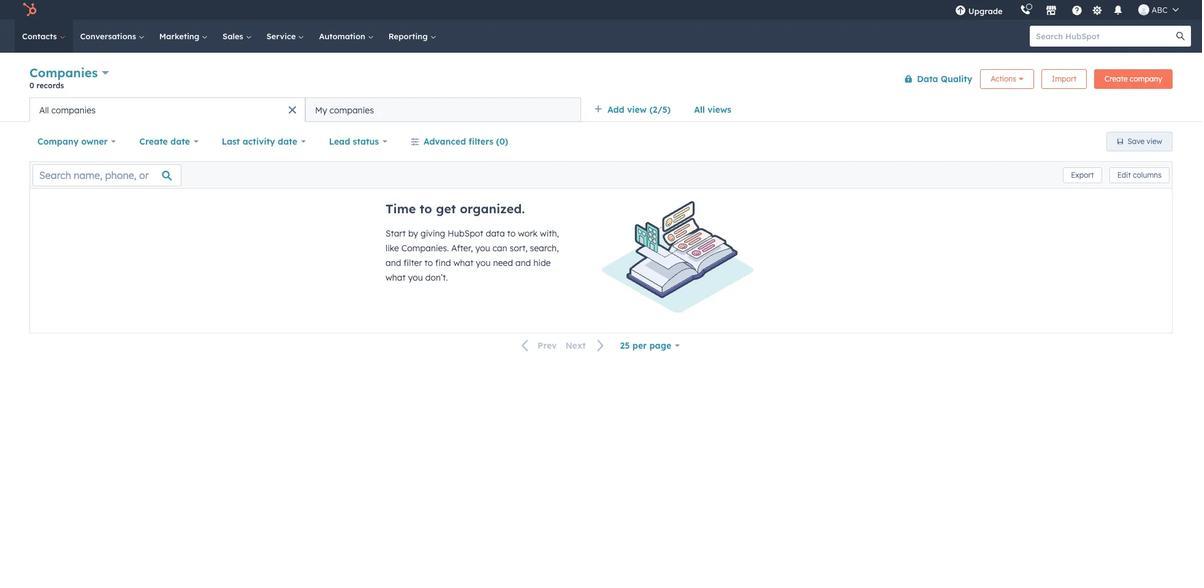 Task type: describe. For each thing, give the bounding box(es) containing it.
add view (2/5)
[[608, 104, 671, 115]]

all for all companies
[[39, 105, 49, 116]]

add
[[608, 104, 625, 115]]

contacts link
[[15, 20, 73, 53]]

time
[[386, 201, 416, 216]]

marketing
[[159, 31, 202, 41]]

filters
[[469, 136, 494, 147]]

after,
[[451, 243, 473, 254]]

data
[[486, 228, 505, 239]]

edit columns button
[[1110, 167, 1170, 183]]

export
[[1071, 170, 1094, 179]]

status
[[353, 136, 379, 147]]

create date button
[[131, 129, 206, 154]]

1 vertical spatial to
[[507, 228, 516, 239]]

records
[[36, 81, 64, 90]]

hubspot
[[448, 228, 484, 239]]

reporting
[[389, 31, 430, 41]]

last
[[222, 136, 240, 147]]

sales
[[223, 31, 246, 41]]

reporting link
[[381, 20, 444, 53]]

settings link
[[1090, 3, 1105, 16]]

columns
[[1133, 170, 1162, 179]]

date inside last activity date popup button
[[278, 136, 297, 147]]

by
[[408, 228, 418, 239]]

marketplaces button
[[1039, 0, 1064, 20]]

add view (2/5) button
[[586, 97, 686, 122]]

menu containing abc
[[947, 0, 1188, 20]]

import button
[[1042, 69, 1087, 89]]

help image
[[1072, 6, 1083, 17]]

1 and from the left
[[386, 258, 401, 269]]

save
[[1128, 137, 1145, 146]]

contacts
[[22, 31, 59, 41]]

service
[[267, 31, 298, 41]]

settings image
[[1092, 5, 1103, 16]]

don't.
[[425, 272, 448, 283]]

marketing link
[[152, 20, 215, 53]]

lead status
[[329, 136, 379, 147]]

page
[[650, 340, 672, 351]]

export button
[[1063, 167, 1102, 183]]

need
[[493, 258, 513, 269]]

all companies button
[[29, 97, 305, 122]]

2 vertical spatial to
[[425, 258, 433, 269]]

all views
[[694, 104, 732, 115]]

with,
[[540, 228, 559, 239]]

Search HubSpot search field
[[1030, 26, 1180, 47]]

help button
[[1067, 0, 1088, 20]]

hubspot link
[[15, 2, 46, 17]]

next
[[566, 340, 586, 351]]

filter
[[404, 258, 422, 269]]

work
[[518, 228, 538, 239]]

advanced filters (0) button
[[403, 129, 516, 154]]

create for create company
[[1105, 74, 1128, 83]]

25 per page
[[620, 340, 672, 351]]

company owner button
[[29, 129, 124, 154]]

time to get organized.
[[386, 201, 525, 216]]

advanced
[[424, 136, 466, 147]]

2 and from the left
[[516, 258, 531, 269]]

giving
[[421, 228, 445, 239]]

create date
[[139, 136, 190, 147]]

calling icon button
[[1015, 2, 1036, 18]]

0 records
[[29, 81, 64, 90]]

companies button
[[29, 64, 109, 82]]

hide
[[534, 258, 551, 269]]

prev
[[538, 340, 557, 351]]

owner
[[81, 136, 108, 147]]

conversations link
[[73, 20, 152, 53]]

service link
[[259, 20, 312, 53]]

brad klo image
[[1139, 4, 1150, 15]]

create company button
[[1095, 69, 1173, 89]]

lead
[[329, 136, 350, 147]]

abc
[[1152, 5, 1168, 15]]

all views link
[[686, 97, 740, 122]]



Task type: vqa. For each thing, say whether or not it's contained in the screenshot.
at
no



Task type: locate. For each thing, give the bounding box(es) containing it.
all inside all companies button
[[39, 105, 49, 116]]

0 vertical spatial view
[[627, 104, 647, 115]]

data quality
[[917, 73, 973, 84]]

view inside popup button
[[627, 104, 647, 115]]

date inside create date 'popup button'
[[171, 136, 190, 147]]

0 vertical spatial create
[[1105, 74, 1128, 83]]

all inside "all views" link
[[694, 104, 705, 115]]

1 horizontal spatial date
[[278, 136, 297, 147]]

companies right my
[[330, 105, 374, 116]]

activity
[[243, 136, 275, 147]]

0 horizontal spatial create
[[139, 136, 168, 147]]

view right add
[[627, 104, 647, 115]]

companies.
[[402, 243, 449, 254]]

1 vertical spatial create
[[139, 136, 168, 147]]

menu
[[947, 0, 1188, 20]]

save view button
[[1107, 132, 1173, 151]]

create down all companies button
[[139, 136, 168, 147]]

prev button
[[514, 338, 561, 354]]

1 vertical spatial view
[[1147, 137, 1163, 146]]

you down filter
[[408, 272, 423, 283]]

pagination navigation
[[514, 338, 612, 354]]

last activity date
[[222, 136, 297, 147]]

automation
[[319, 31, 368, 41]]

view
[[627, 104, 647, 115], [1147, 137, 1163, 146]]

actions
[[991, 74, 1017, 83]]

companies for my companies
[[330, 105, 374, 116]]

0 horizontal spatial view
[[627, 104, 647, 115]]

start
[[386, 228, 406, 239]]

create left company
[[1105, 74, 1128, 83]]

all companies
[[39, 105, 96, 116]]

search,
[[530, 243, 559, 254]]

like
[[386, 243, 399, 254]]

companies for all companies
[[51, 105, 96, 116]]

automation link
[[312, 20, 381, 53]]

my companies button
[[305, 97, 581, 122]]

you left 'need'
[[476, 258, 491, 269]]

last activity date button
[[214, 129, 314, 154]]

import
[[1052, 74, 1077, 83]]

Search name, phone, or domain search field
[[32, 164, 182, 186]]

create inside 'popup button'
[[139, 136, 168, 147]]

notifications button
[[1108, 0, 1129, 20]]

1 vertical spatial what
[[386, 272, 406, 283]]

company
[[1130, 74, 1163, 83]]

to left get
[[420, 201, 432, 216]]

0 vertical spatial what
[[454, 258, 474, 269]]

date down all companies button
[[171, 136, 190, 147]]

to right data
[[507, 228, 516, 239]]

companies banner
[[29, 63, 1173, 97]]

start by giving hubspot data to work with, like companies. after, you can sort, search, and filter to find what you need and hide what you don't.
[[386, 228, 559, 283]]

0 horizontal spatial and
[[386, 258, 401, 269]]

sales link
[[215, 20, 259, 53]]

get
[[436, 201, 456, 216]]

0 vertical spatial you
[[475, 243, 490, 254]]

calling icon image
[[1020, 5, 1031, 16]]

company owner
[[37, 136, 108, 147]]

companies up the company owner
[[51, 105, 96, 116]]

0 horizontal spatial companies
[[51, 105, 96, 116]]

edit
[[1118, 170, 1131, 179]]

upgrade image
[[955, 6, 966, 17]]

view inside button
[[1147, 137, 1163, 146]]

next button
[[561, 338, 612, 354]]

create for create date
[[139, 136, 168, 147]]

25
[[620, 340, 630, 351]]

create
[[1105, 74, 1128, 83], [139, 136, 168, 147]]

1 horizontal spatial view
[[1147, 137, 1163, 146]]

1 horizontal spatial all
[[694, 104, 705, 115]]

marketplaces image
[[1046, 6, 1057, 17]]

views
[[708, 104, 732, 115]]

all
[[694, 104, 705, 115], [39, 105, 49, 116]]

data quality button
[[897, 67, 973, 91]]

(2/5)
[[650, 104, 671, 115]]

hubspot image
[[22, 2, 37, 17]]

you left can
[[475, 243, 490, 254]]

company
[[37, 136, 79, 147]]

what down filter
[[386, 272, 406, 283]]

organized.
[[460, 201, 525, 216]]

all left views
[[694, 104, 705, 115]]

upgrade
[[969, 6, 1003, 16]]

to
[[420, 201, 432, 216], [507, 228, 516, 239], [425, 258, 433, 269]]

companies
[[29, 65, 98, 80]]

advanced filters (0)
[[424, 136, 508, 147]]

what down after,
[[454, 258, 474, 269]]

1 horizontal spatial create
[[1105, 74, 1128, 83]]

1 companies from the left
[[51, 105, 96, 116]]

0 horizontal spatial all
[[39, 105, 49, 116]]

actions button
[[981, 69, 1034, 89]]

edit columns
[[1118, 170, 1162, 179]]

1 date from the left
[[171, 136, 190, 147]]

can
[[493, 243, 507, 254]]

search button
[[1171, 26, 1191, 47]]

all down 0 records
[[39, 105, 49, 116]]

create company
[[1105, 74, 1163, 83]]

lead status button
[[321, 129, 395, 154]]

data
[[917, 73, 938, 84]]

all for all views
[[694, 104, 705, 115]]

to left the find
[[425, 258, 433, 269]]

0 vertical spatial to
[[420, 201, 432, 216]]

1 horizontal spatial what
[[454, 258, 474, 269]]

0 horizontal spatial date
[[171, 136, 190, 147]]

and down sort,
[[516, 258, 531, 269]]

2 companies from the left
[[330, 105, 374, 116]]

2 date from the left
[[278, 136, 297, 147]]

view for save
[[1147, 137, 1163, 146]]

0
[[29, 81, 34, 90]]

view right the 'save'
[[1147, 137, 1163, 146]]

view for add
[[627, 104, 647, 115]]

you
[[475, 243, 490, 254], [476, 258, 491, 269], [408, 272, 423, 283]]

notifications image
[[1113, 6, 1124, 17]]

my
[[315, 105, 327, 116]]

companies
[[51, 105, 96, 116], [330, 105, 374, 116]]

abc button
[[1131, 0, 1187, 20]]

search image
[[1177, 32, 1185, 40]]

25 per page button
[[612, 334, 688, 358]]

what
[[454, 258, 474, 269], [386, 272, 406, 283]]

quality
[[941, 73, 973, 84]]

my companies
[[315, 105, 374, 116]]

1 horizontal spatial and
[[516, 258, 531, 269]]

conversations
[[80, 31, 138, 41]]

find
[[435, 258, 451, 269]]

(0)
[[496, 136, 508, 147]]

1 vertical spatial you
[[476, 258, 491, 269]]

1 horizontal spatial companies
[[330, 105, 374, 116]]

and down like in the left of the page
[[386, 258, 401, 269]]

create inside button
[[1105, 74, 1128, 83]]

per
[[633, 340, 647, 351]]

2 all from the left
[[39, 105, 49, 116]]

0 horizontal spatial what
[[386, 272, 406, 283]]

2 vertical spatial you
[[408, 272, 423, 283]]

save view
[[1128, 137, 1163, 146]]

date right activity
[[278, 136, 297, 147]]

sort,
[[510, 243, 528, 254]]

1 all from the left
[[694, 104, 705, 115]]



